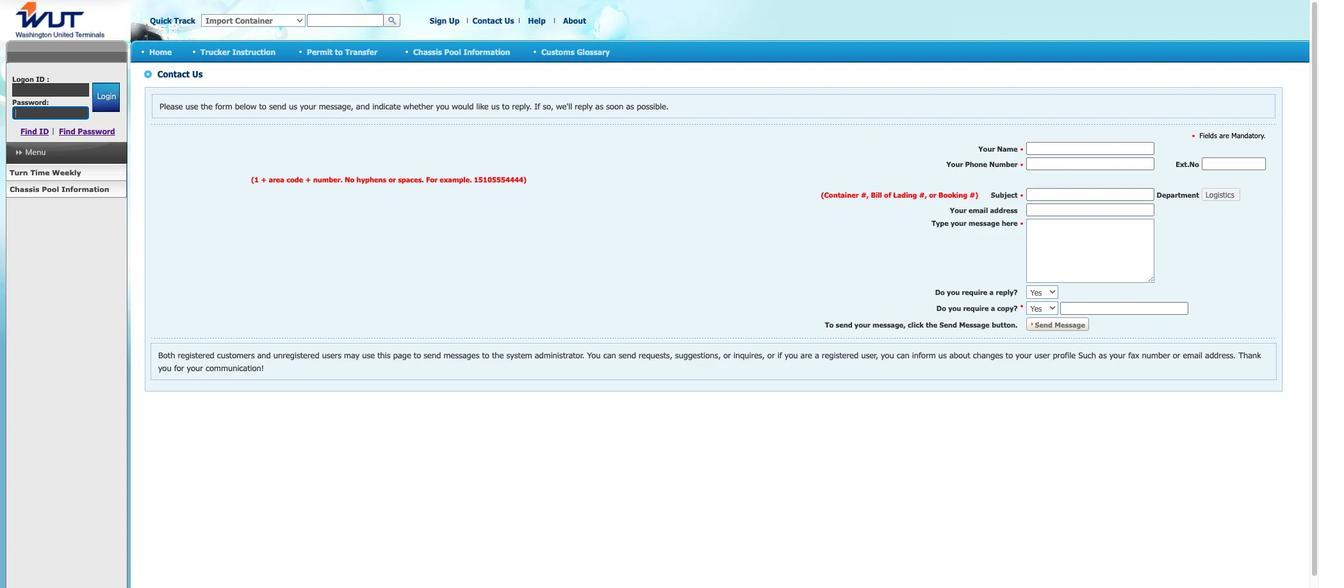 Task type: vqa. For each thing, say whether or not it's contained in the screenshot.
Permit
yes



Task type: locate. For each thing, give the bounding box(es) containing it.
chassis
[[413, 47, 442, 56], [10, 185, 39, 194]]

chassis pool information link
[[6, 181, 127, 198]]

pool inside the chassis pool information link
[[42, 185, 59, 194]]

pool down turn time weekly
[[42, 185, 59, 194]]

information down weekly on the left top of the page
[[61, 185, 109, 194]]

chassis down turn
[[10, 185, 39, 194]]

0 horizontal spatial pool
[[42, 185, 59, 194]]

help
[[528, 16, 546, 25]]

0 horizontal spatial chassis
[[10, 185, 39, 194]]

find down password:
[[21, 127, 37, 136]]

0 horizontal spatial chassis pool information
[[10, 185, 109, 194]]

id
[[36, 75, 45, 83], [39, 127, 49, 136]]

transfer
[[345, 47, 378, 56]]

pool down up
[[444, 47, 461, 56]]

chassis down sign
[[413, 47, 442, 56]]

chassis pool information
[[413, 47, 510, 56], [10, 185, 109, 194]]

find password link
[[59, 127, 115, 136]]

find left password
[[59, 127, 76, 136]]

information
[[464, 47, 510, 56], [61, 185, 109, 194]]

logon id :
[[12, 75, 49, 83]]

home
[[149, 47, 172, 56]]

None password field
[[12, 106, 89, 120]]

id down password:
[[39, 127, 49, 136]]

find
[[21, 127, 37, 136], [59, 127, 76, 136]]

chassis pool information down turn time weekly link
[[10, 185, 109, 194]]

logon
[[12, 75, 34, 83]]

1 find from the left
[[21, 127, 37, 136]]

about link
[[563, 16, 586, 25]]

help link
[[528, 16, 546, 25]]

2 find from the left
[[59, 127, 76, 136]]

1 vertical spatial chassis pool information
[[10, 185, 109, 194]]

permit to transfer
[[307, 47, 378, 56]]

chassis pool information down up
[[413, 47, 510, 56]]

0 vertical spatial id
[[36, 75, 45, 83]]

1 vertical spatial id
[[39, 127, 49, 136]]

1 horizontal spatial chassis
[[413, 47, 442, 56]]

password:
[[12, 98, 49, 106]]

0 horizontal spatial information
[[61, 185, 109, 194]]

to
[[335, 47, 343, 56]]

1 vertical spatial chassis
[[10, 185, 39, 194]]

1 vertical spatial pool
[[42, 185, 59, 194]]

contact us
[[473, 16, 514, 25]]

1 horizontal spatial information
[[464, 47, 510, 56]]

sign up link
[[430, 16, 460, 25]]

information down contact
[[464, 47, 510, 56]]

trucker
[[201, 47, 230, 56]]

pool
[[444, 47, 461, 56], [42, 185, 59, 194]]

turn time weekly
[[10, 169, 81, 177]]

id left :
[[36, 75, 45, 83]]

0 vertical spatial information
[[464, 47, 510, 56]]

0 vertical spatial chassis pool information
[[413, 47, 510, 56]]

instruction
[[232, 47, 276, 56]]

turn time weekly link
[[6, 165, 127, 181]]

0 horizontal spatial find
[[21, 127, 37, 136]]

None text field
[[307, 14, 384, 27], [12, 83, 89, 97], [307, 14, 384, 27], [12, 83, 89, 97]]

sign up
[[430, 16, 460, 25]]

1 horizontal spatial pool
[[444, 47, 461, 56]]

1 horizontal spatial find
[[59, 127, 76, 136]]



Task type: describe. For each thing, give the bounding box(es) containing it.
track
[[174, 16, 195, 25]]

find password
[[59, 127, 115, 136]]

about
[[563, 16, 586, 25]]

quick track
[[150, 16, 195, 25]]

find for find password
[[59, 127, 76, 136]]

password
[[78, 127, 115, 136]]

customs
[[541, 47, 575, 56]]

:
[[47, 75, 49, 83]]

trucker instruction
[[201, 47, 276, 56]]

find id link
[[21, 127, 49, 136]]

weekly
[[52, 169, 81, 177]]

find id
[[21, 127, 49, 136]]

0 vertical spatial pool
[[444, 47, 461, 56]]

permit
[[307, 47, 333, 56]]

1 horizontal spatial chassis pool information
[[413, 47, 510, 56]]

0 vertical spatial chassis
[[413, 47, 442, 56]]

us
[[505, 16, 514, 25]]

contact us link
[[473, 16, 514, 25]]

quick
[[150, 16, 172, 25]]

sign
[[430, 16, 447, 25]]

find for find id
[[21, 127, 37, 136]]

time
[[30, 169, 50, 177]]

up
[[449, 16, 460, 25]]

glossary
[[577, 47, 610, 56]]

turn
[[10, 169, 28, 177]]

login image
[[92, 83, 120, 112]]

1 vertical spatial information
[[61, 185, 109, 194]]

customs glossary
[[541, 47, 610, 56]]

contact
[[473, 16, 502, 25]]

id for logon
[[36, 75, 45, 83]]

id for find
[[39, 127, 49, 136]]



